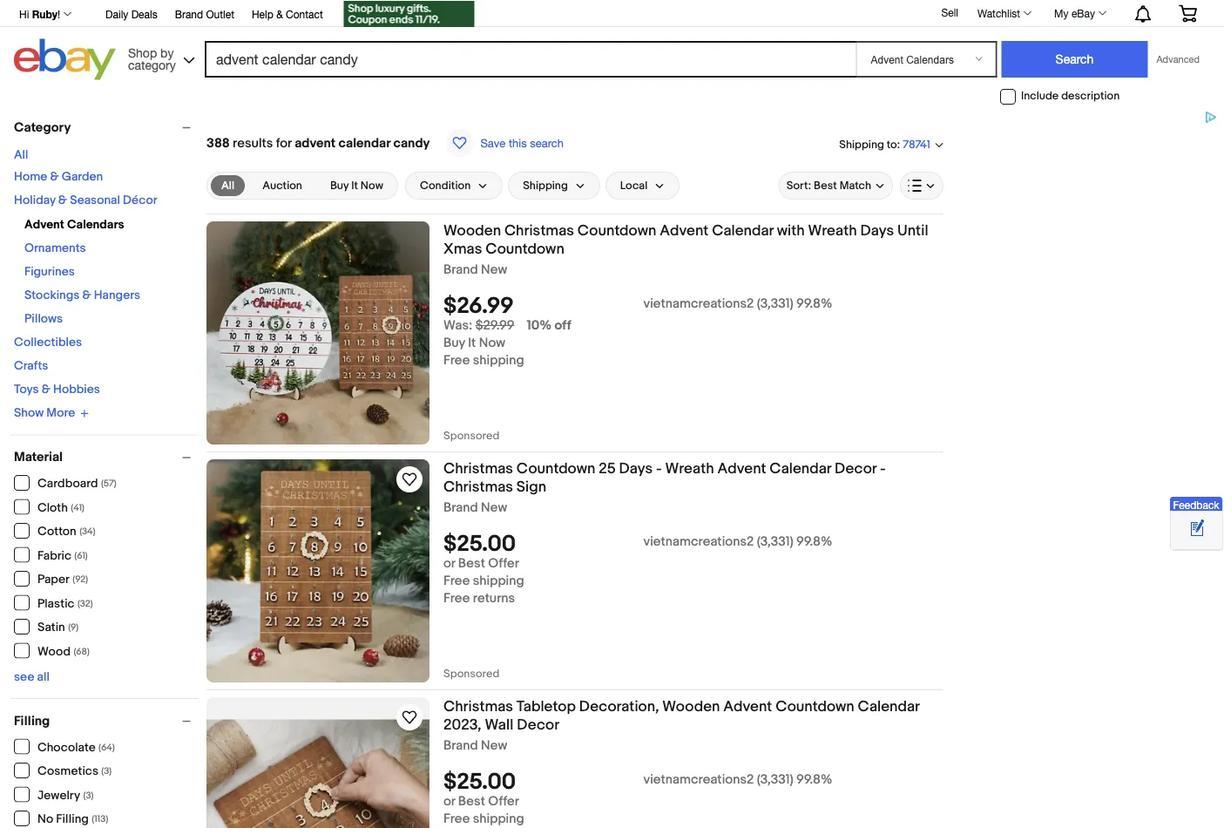Task type: locate. For each thing, give the bounding box(es) containing it.
(61)
[[74, 550, 88, 561]]

0 vertical spatial (3)
[[101, 766, 112, 777]]

wreath inside wooden christmas countdown advent calendar with wreath days until xmas countdown brand new
[[809, 221, 857, 240]]

(3) down (64)
[[101, 766, 112, 777]]

was:
[[444, 318, 473, 334]]

2 vertical spatial 99.8%
[[797, 772, 833, 788]]

1 horizontal spatial (3)
[[101, 766, 112, 777]]

days left "until"
[[861, 221, 894, 240]]

0 horizontal spatial -
[[656, 459, 662, 478]]

1 horizontal spatial days
[[861, 221, 894, 240]]

buy for buy it now
[[330, 179, 349, 192]]

cloth
[[37, 500, 68, 515]]

condition
[[420, 179, 471, 192]]

1 vertical spatial shipping
[[523, 179, 568, 192]]

holiday & seasonal décor
[[14, 193, 157, 208]]

3 new from the top
[[481, 738, 507, 754]]

2 shipping from the top
[[473, 573, 524, 589]]

0 vertical spatial (3,331)
[[757, 296, 794, 312]]

see
[[14, 669, 34, 684]]

0 horizontal spatial all
[[14, 148, 28, 163]]

4 free from the top
[[444, 811, 470, 827]]

all down "388"
[[221, 179, 235, 192]]

0 horizontal spatial (3)
[[83, 790, 94, 801]]

1 vertical spatial all link
[[211, 175, 245, 196]]

& right 'help'
[[276, 8, 283, 20]]

shipping down search
[[523, 179, 568, 192]]

buy it now free shipping
[[444, 335, 524, 368]]

0 horizontal spatial wreath
[[666, 459, 714, 478]]

0 horizontal spatial buy
[[330, 179, 349, 192]]

1 vertical spatial $25.00
[[444, 769, 516, 796]]

0 vertical spatial now
[[361, 179, 383, 192]]

it down was: $29.99
[[468, 335, 476, 351]]

0 vertical spatial days
[[861, 221, 894, 240]]

1 vertical spatial new
[[481, 500, 507, 516]]

best for vietnamcreations2 (3,331) 99.8% or best offer free shipping
[[458, 794, 486, 810]]

1 vertical spatial best
[[458, 556, 486, 572]]

new
[[481, 262, 507, 278], [481, 500, 507, 516], [481, 738, 507, 754]]

best right sort:
[[814, 179, 837, 192]]

0 vertical spatial 99.8%
[[797, 296, 833, 312]]

1 vertical spatial wreath
[[666, 459, 714, 478]]

local button
[[606, 172, 680, 200]]

0 vertical spatial decor
[[835, 459, 877, 478]]

hi
[[19, 8, 29, 20]]

it inside buy it now free shipping
[[468, 335, 476, 351]]

$25.00 up returns
[[444, 531, 516, 558]]

all up home
[[14, 148, 28, 163]]

get the coupon image
[[344, 1, 475, 27]]

(34)
[[79, 526, 96, 537]]

hangers
[[94, 288, 140, 303]]

vietnamcreations2 for vietnamcreations2 (3,331) 99.8%
[[644, 296, 754, 312]]

3 99.8% from the top
[[797, 772, 833, 788]]

2 vertical spatial vietnamcreations2
[[644, 772, 754, 788]]

& right home
[[50, 170, 59, 184]]

new inside christmas tabletop decoration, wooden advent countdown calendar 2023, wall decor brand new
[[481, 738, 507, 754]]

& down home & garden link
[[58, 193, 67, 208]]

no
[[37, 812, 53, 827]]

now down calendar
[[361, 179, 383, 192]]

0 vertical spatial new
[[481, 262, 507, 278]]

&
[[276, 8, 283, 20], [50, 170, 59, 184], [58, 193, 67, 208], [82, 288, 91, 303], [42, 382, 51, 397]]

None submit
[[1002, 41, 1148, 78]]

local
[[620, 179, 648, 192]]

figurines
[[24, 265, 75, 279]]

0 vertical spatial vietnamcreations2
[[644, 296, 754, 312]]

paper (92)
[[37, 572, 88, 587]]

vietnamcreations2 inside the vietnamcreations2 (3,331) 99.8% or best offer free shipping
[[644, 772, 754, 788]]

shipping inside shipping to : 78741
[[840, 138, 885, 151]]

1 vertical spatial offer
[[488, 794, 519, 810]]

3 vietnamcreations2 from the top
[[644, 772, 754, 788]]

satin
[[37, 620, 65, 635]]

vietnamcreations2 down christmas tabletop decoration, wooden advent countdown calendar 2023, wall decor brand new
[[644, 772, 754, 788]]

3 (3,331) from the top
[[757, 772, 794, 788]]

78741
[[903, 138, 931, 152]]

filling down jewelry (3)
[[56, 812, 89, 827]]

listing options selector. list view selected. image
[[908, 179, 936, 193]]

vietnamcreations2 down wooden christmas countdown advent calendar with wreath days until xmas countdown brand new
[[644, 296, 754, 312]]

2 vietnamcreations2 from the top
[[644, 534, 754, 550]]

2 - from the left
[[880, 459, 886, 478]]

shipping inside the vietnamcreations2 (3,331) 99.8% or best offer free shipping
[[473, 811, 524, 827]]

1 horizontal spatial it
[[468, 335, 476, 351]]

& inside help & contact link
[[276, 8, 283, 20]]

wooden down condition dropdown button
[[444, 221, 501, 240]]

pillows
[[24, 312, 63, 326]]

0 vertical spatial offer
[[488, 556, 519, 572]]

0 vertical spatial shipping
[[473, 353, 524, 368]]

$25.00 down 2023,
[[444, 769, 516, 796]]

(3,331) inside vietnamcreations2 (3,331) 99.8% or best offer free shipping free returns
[[757, 534, 794, 550]]

1 vertical spatial days
[[619, 459, 653, 478]]

2 99.8% from the top
[[797, 534, 833, 550]]

0 horizontal spatial decor
[[517, 716, 560, 734]]

0 vertical spatial wreath
[[809, 221, 857, 240]]

1 vertical spatial wooden
[[663, 697, 720, 716]]

main content
[[207, 111, 944, 828]]

wreath right 25
[[666, 459, 714, 478]]

1 vertical spatial or
[[444, 794, 455, 810]]

sign
[[517, 478, 547, 496]]

wooden right decoration, at the bottom of the page
[[663, 697, 720, 716]]

2 vertical spatial new
[[481, 738, 507, 754]]

wall
[[485, 716, 514, 734]]

cardboard
[[37, 476, 98, 491]]

shipping left to
[[840, 138, 885, 151]]

1 horizontal spatial wooden
[[663, 697, 720, 716]]

0 vertical spatial best
[[814, 179, 837, 192]]

offer down wall
[[488, 794, 519, 810]]

best up returns
[[458, 556, 486, 572]]

1 vertical spatial it
[[468, 335, 476, 351]]

show
[[14, 406, 44, 421]]

countdown inside christmas countdown 25 days - wreath advent calendar decor - christmas sign brand new
[[517, 459, 596, 478]]

1 vertical spatial now
[[479, 335, 506, 351]]

cosmetics
[[37, 764, 98, 779]]

1 free from the top
[[444, 353, 470, 368]]

home
[[14, 170, 47, 184]]

0 vertical spatial calendar
[[712, 221, 774, 240]]

filling
[[14, 713, 50, 729], [56, 812, 89, 827]]

0 horizontal spatial shipping
[[523, 179, 568, 192]]

1 horizontal spatial -
[[880, 459, 886, 478]]

$25.00
[[444, 531, 516, 558], [444, 769, 516, 796]]

1 horizontal spatial decor
[[835, 459, 877, 478]]

0 vertical spatial shipping
[[840, 138, 885, 151]]

vietnamcreations2
[[644, 296, 754, 312], [644, 534, 754, 550], [644, 772, 754, 788]]

2 new from the top
[[481, 500, 507, 516]]

1 $25.00 from the top
[[444, 531, 516, 558]]

brand outlet
[[175, 8, 234, 20]]

contact
[[286, 8, 323, 20]]

& for home
[[50, 170, 59, 184]]

shipping
[[840, 138, 885, 151], [523, 179, 568, 192]]

brand inside wooden christmas countdown advent calendar with wreath days until xmas countdown brand new
[[444, 262, 478, 278]]

1 horizontal spatial filling
[[56, 812, 89, 827]]

wooden inside wooden christmas countdown advent calendar with wreath days until xmas countdown brand new
[[444, 221, 501, 240]]

offer up returns
[[488, 556, 519, 572]]

garden
[[62, 170, 103, 184]]

your shopping cart image
[[1179, 5, 1199, 22]]

best inside the vietnamcreations2 (3,331) 99.8% or best offer free shipping
[[458, 794, 486, 810]]

all
[[37, 669, 50, 684]]

see all
[[14, 669, 50, 684]]

10% off
[[527, 318, 572, 334]]

days
[[861, 221, 894, 240], [619, 459, 653, 478]]

or inside the vietnamcreations2 (3,331) 99.8% or best offer free shipping
[[444, 794, 455, 810]]

help & contact
[[252, 8, 323, 20]]

2 (3,331) from the top
[[757, 534, 794, 550]]

1 offer from the top
[[488, 556, 519, 572]]

offer inside the vietnamcreations2 (3,331) 99.8% or best offer free shipping
[[488, 794, 519, 810]]

shipping
[[473, 353, 524, 368], [473, 573, 524, 589], [473, 811, 524, 827]]

sort:
[[787, 179, 812, 192]]

(3) inside cosmetics (3)
[[101, 766, 112, 777]]

(113)
[[92, 814, 108, 825]]

1 horizontal spatial now
[[479, 335, 506, 351]]

wooden christmas countdown advent calendar with wreath days until xmas countdown brand new
[[444, 221, 929, 278]]

filling up the chocolate
[[14, 713, 50, 729]]

it for buy it now
[[351, 179, 358, 192]]

1 vertical spatial 99.8%
[[797, 534, 833, 550]]

days right 25
[[619, 459, 653, 478]]

best inside dropdown button
[[814, 179, 837, 192]]

2 free from the top
[[444, 573, 470, 589]]

99.8% for vietnamcreations2 (3,331) 99.8%
[[797, 296, 833, 312]]

daily
[[106, 8, 128, 20]]

calendar
[[712, 221, 774, 240], [770, 459, 832, 478], [858, 697, 920, 716]]

home & garden link
[[14, 170, 103, 184]]

sell
[[942, 6, 959, 18]]

0 horizontal spatial wooden
[[444, 221, 501, 240]]

none submit inside shop by category banner
[[1002, 41, 1148, 78]]

days inside christmas countdown 25 days - wreath advent calendar decor - christmas sign brand new
[[619, 459, 653, 478]]

no filling (113)
[[37, 812, 108, 827]]

0 horizontal spatial filling
[[14, 713, 50, 729]]

0 vertical spatial wooden
[[444, 221, 501, 240]]

best inside vietnamcreations2 (3,331) 99.8% or best offer free shipping free returns
[[458, 556, 486, 572]]

0 horizontal spatial it
[[351, 179, 358, 192]]

1 99.8% from the top
[[797, 296, 833, 312]]

or inside vietnamcreations2 (3,331) 99.8% or best offer free shipping free returns
[[444, 556, 455, 572]]

off
[[555, 318, 572, 334]]

shipping inside dropdown button
[[523, 179, 568, 192]]

(3,331) for vietnamcreations2 (3,331) 99.8% or best offer free shipping free returns
[[757, 534, 794, 550]]

ornaments
[[24, 241, 86, 256]]

& left "hangers"
[[82, 288, 91, 303]]

(68)
[[74, 646, 90, 657]]

1 horizontal spatial shipping
[[840, 138, 885, 151]]

this
[[509, 136, 527, 149]]

1 vertical spatial decor
[[517, 716, 560, 734]]

category
[[128, 58, 176, 72]]

$25.00 for christmas
[[444, 531, 516, 558]]

1 vertical spatial all
[[221, 179, 235, 192]]

wreath right with
[[809, 221, 857, 240]]

1 shipping from the top
[[473, 353, 524, 368]]

offer inside vietnamcreations2 (3,331) 99.8% or best offer free shipping free returns
[[488, 556, 519, 572]]

best down 2023,
[[458, 794, 486, 810]]

vietnamcreations2 for vietnamcreations2 (3,331) 99.8% or best offer free shipping free returns
[[644, 534, 754, 550]]

sort: best match button
[[779, 172, 893, 200]]

free
[[444, 353, 470, 368], [444, 573, 470, 589], [444, 591, 470, 606], [444, 811, 470, 827]]

388 results for advent calendar candy
[[207, 135, 430, 151]]

2 vertical spatial shipping
[[473, 811, 524, 827]]

vietnamcreations2 inside vietnamcreations2 (3,331) 99.8% or best offer free shipping free returns
[[644, 534, 754, 550]]

buy down was:
[[444, 335, 465, 351]]

(3,331) inside the vietnamcreations2 (3,331) 99.8% or best offer free shipping
[[757, 772, 794, 788]]

now for buy it now
[[361, 179, 383, 192]]

jewelry
[[37, 788, 80, 803]]

candy
[[394, 135, 430, 151]]

brand inside christmas countdown 25 days - wreath advent calendar decor - christmas sign brand new
[[444, 500, 478, 516]]

shop by category button
[[120, 39, 199, 76]]

buy inside buy it now free shipping
[[444, 335, 465, 351]]

ruby
[[32, 8, 58, 20]]

countdown inside christmas tabletop decoration, wooden advent countdown calendar 2023, wall decor brand new
[[776, 697, 855, 716]]

all link
[[14, 148, 28, 163], [211, 175, 245, 196]]

christmas tabletop decoration, wooden advent countdown calendar 2023, wall decor image
[[207, 720, 430, 828]]

decor
[[835, 459, 877, 478], [517, 716, 560, 734]]

& right the toys
[[42, 382, 51, 397]]

deals
[[131, 8, 157, 20]]

0 horizontal spatial all link
[[14, 148, 28, 163]]

all link up home
[[14, 148, 28, 163]]

brand inside account navigation
[[175, 8, 203, 20]]

1 vietnamcreations2 from the top
[[644, 296, 754, 312]]

0 vertical spatial or
[[444, 556, 455, 572]]

hobbies
[[53, 382, 100, 397]]

0 horizontal spatial now
[[361, 179, 383, 192]]

1 vertical spatial (3,331)
[[757, 534, 794, 550]]

seasonal
[[70, 193, 120, 208]]

or for vietnamcreations2 (3,331) 99.8% or best offer free shipping
[[444, 794, 455, 810]]

1 new from the top
[[481, 262, 507, 278]]

1 vertical spatial vietnamcreations2
[[644, 534, 754, 550]]

0 vertical spatial filling
[[14, 713, 50, 729]]

2 vertical spatial best
[[458, 794, 486, 810]]

1 vertical spatial (3)
[[83, 790, 94, 801]]

1 horizontal spatial all
[[221, 179, 235, 192]]

all
[[14, 148, 28, 163], [221, 179, 235, 192]]

2 offer from the top
[[488, 794, 519, 810]]

0 vertical spatial buy
[[330, 179, 349, 192]]

(64)
[[99, 742, 115, 753]]

for
[[276, 135, 292, 151]]

0 horizontal spatial days
[[619, 459, 653, 478]]

1 horizontal spatial all link
[[211, 175, 245, 196]]

auction
[[263, 179, 302, 192]]

1 horizontal spatial wreath
[[809, 221, 857, 240]]

1 or from the top
[[444, 556, 455, 572]]

it down calendar
[[351, 179, 358, 192]]

1 vertical spatial buy
[[444, 335, 465, 351]]

until
[[898, 221, 929, 240]]

buy down '388 results for advent calendar candy'
[[330, 179, 349, 192]]

2 $25.00 from the top
[[444, 769, 516, 796]]

3 shipping from the top
[[473, 811, 524, 827]]

main content containing $26.99
[[207, 111, 944, 828]]

1 horizontal spatial buy
[[444, 335, 465, 351]]

2 vertical spatial calendar
[[858, 697, 920, 716]]

0 vertical spatial all link
[[14, 148, 28, 163]]

(41)
[[71, 502, 84, 513]]

all link down "388"
[[211, 175, 245, 196]]

shipping to : 78741
[[840, 138, 931, 152]]

0 vertical spatial it
[[351, 179, 358, 192]]

99.8% for vietnamcreations2 (3,331) 99.8% or best offer free shipping free returns
[[797, 534, 833, 550]]

shipping inside vietnamcreations2 (3,331) 99.8% or best offer free shipping free returns
[[473, 573, 524, 589]]

1 (3,331) from the top
[[757, 296, 794, 312]]

99.8% inside the vietnamcreations2 (3,331) 99.8% or best offer free shipping
[[797, 772, 833, 788]]

wooden inside christmas tabletop decoration, wooden advent countdown calendar 2023, wall decor brand new
[[663, 697, 720, 716]]

now down the $29.99
[[479, 335, 506, 351]]

0 vertical spatial $25.00
[[444, 531, 516, 558]]

2 or from the top
[[444, 794, 455, 810]]

advent inside wooden christmas countdown advent calendar with wreath days until xmas countdown brand new
[[660, 221, 709, 240]]

decoration,
[[579, 697, 659, 716]]

(3) up (113)
[[83, 790, 94, 801]]

watchlist
[[978, 7, 1021, 19]]

now inside buy it now free shipping
[[479, 335, 506, 351]]

category
[[14, 119, 71, 135]]

calendar inside christmas tabletop decoration, wooden advent countdown calendar 2023, wall decor brand new
[[858, 697, 920, 716]]

1 vertical spatial shipping
[[473, 573, 524, 589]]

vietnamcreations2 down christmas countdown 25 days - wreath advent calendar decor - christmas sign link
[[644, 534, 754, 550]]

(3) inside jewelry (3)
[[83, 790, 94, 801]]

99.8% inside vietnamcreations2 (3,331) 99.8% or best offer free shipping free returns
[[797, 534, 833, 550]]

(3)
[[101, 766, 112, 777], [83, 790, 94, 801]]

2 vertical spatial (3,331)
[[757, 772, 794, 788]]

new inside wooden christmas countdown advent calendar with wreath days until xmas countdown brand new
[[481, 262, 507, 278]]

1 vertical spatial calendar
[[770, 459, 832, 478]]



Task type: vqa. For each thing, say whether or not it's contained in the screenshot.
bottommost within
no



Task type: describe. For each thing, give the bounding box(es) containing it.
cosmetics (3)
[[37, 764, 112, 779]]

wooden christmas countdown advent calendar with wreath days until xmas countdown link
[[444, 221, 944, 262]]

help & contact link
[[252, 5, 323, 24]]

brand inside christmas tabletop decoration, wooden advent countdown calendar 2023, wall decor brand new
[[444, 738, 478, 754]]

1 - from the left
[[656, 459, 662, 478]]

daily deals
[[106, 8, 157, 20]]

hi ruby !
[[19, 8, 60, 20]]

pillows link
[[24, 312, 63, 326]]

wooden christmas countdown advent calendar with wreath days until xmas countdown image
[[207, 221, 430, 445]]

fabric (61)
[[37, 548, 88, 563]]

calendar inside wooden christmas countdown advent calendar with wreath days until xmas countdown brand new
[[712, 221, 774, 240]]

plastic
[[37, 596, 75, 611]]

material button
[[14, 449, 199, 465]]

christmas tabletop decoration, wooden advent countdown calendar 2023, wall decor brand new
[[444, 697, 920, 754]]

days inside wooden christmas countdown advent calendar with wreath days until xmas countdown brand new
[[861, 221, 894, 240]]

returns
[[473, 591, 515, 606]]

(3,331) for vietnamcreations2 (3,331) 99.8%
[[757, 296, 794, 312]]

save this search button
[[441, 128, 569, 158]]

new inside christmas countdown 25 days - wreath advent calendar decor - christmas sign brand new
[[481, 500, 507, 516]]

free inside buy it now free shipping
[[444, 353, 470, 368]]

& inside advent calendars ornaments figurines stockings & hangers pillows
[[82, 288, 91, 303]]

include description
[[1022, 90, 1120, 103]]

calendar inside christmas countdown 25 days - wreath advent calendar decor - christmas sign brand new
[[770, 459, 832, 478]]

wooden christmas countdown advent calendar with wreath days until xmas countdown heading
[[444, 221, 929, 258]]

with
[[777, 221, 805, 240]]

:
[[898, 138, 901, 151]]

fabric
[[37, 548, 71, 563]]

save
[[481, 136, 506, 149]]

more
[[46, 406, 75, 421]]

auction link
[[252, 175, 313, 196]]

decor inside christmas countdown 25 days - wreath advent calendar decor - christmas sign brand new
[[835, 459, 877, 478]]

calendar
[[339, 135, 391, 151]]

stockings & hangers link
[[24, 288, 140, 303]]

help
[[252, 8, 274, 20]]

(3) for cosmetics
[[101, 766, 112, 777]]

christmas inside wooden christmas countdown advent calendar with wreath days until xmas countdown brand new
[[505, 221, 574, 240]]

advent calendars ornaments figurines stockings & hangers pillows
[[24, 217, 140, 326]]

vietnamcreations2 (3,331) 99.8%
[[644, 296, 833, 312]]

or for vietnamcreations2 (3,331) 99.8% or best offer free shipping free returns
[[444, 556, 455, 572]]

christmas tabletop decoration, wooden advent countdown calendar 2023, wall decor link
[[444, 697, 944, 738]]

collectibles crafts toys & hobbies
[[14, 335, 100, 397]]

account navigation
[[10, 0, 1211, 29]]

ornaments link
[[24, 241, 86, 256]]

shipping inside buy it now free shipping
[[473, 353, 524, 368]]

advanced
[[1157, 54, 1200, 65]]

my ebay
[[1055, 7, 1096, 19]]

filling button
[[14, 713, 199, 729]]

advent
[[295, 135, 336, 151]]

xmas
[[444, 240, 482, 258]]

toys
[[14, 382, 39, 397]]

(32)
[[77, 598, 93, 609]]

shop
[[128, 45, 157, 60]]

calendars
[[67, 217, 124, 232]]

see all button
[[14, 669, 50, 684]]

vietnamcreations2 for vietnamcreations2 (3,331) 99.8% or best offer free shipping
[[644, 772, 754, 788]]

3 free from the top
[[444, 591, 470, 606]]

shipping for shipping to : 78741
[[840, 138, 885, 151]]

paper
[[37, 572, 70, 587]]

advent inside christmas countdown 25 days - wreath advent calendar decor - christmas sign brand new
[[718, 459, 767, 478]]

cotton
[[37, 524, 76, 539]]

ebay
[[1072, 7, 1096, 19]]

free inside the vietnamcreations2 (3,331) 99.8% or best offer free shipping
[[444, 811, 470, 827]]

sell link
[[934, 6, 967, 18]]

0 vertical spatial all
[[14, 148, 28, 163]]

offer for vietnamcreations2 (3,331) 99.8% or best offer free shipping free returns
[[488, 556, 519, 572]]

décor
[[123, 193, 157, 208]]

1 vertical spatial filling
[[56, 812, 89, 827]]

jewelry (3)
[[37, 788, 94, 803]]

collectibles
[[14, 335, 82, 350]]

& inside collectibles crafts toys & hobbies
[[42, 382, 51, 397]]

brand outlet link
[[175, 5, 234, 24]]

2023,
[[444, 716, 482, 734]]

best for vietnamcreations2 (3,331) 99.8% or best offer free shipping free returns
[[458, 556, 486, 572]]

feedback
[[1174, 499, 1220, 511]]

include
[[1022, 90, 1059, 103]]

$25.00 for brand
[[444, 769, 516, 796]]

vietnamcreations2 (3,331) 99.8% or best offer free shipping
[[444, 772, 833, 827]]

it for buy it now free shipping
[[468, 335, 476, 351]]

advertisement region
[[958, 111, 1220, 329]]

99.8% for vietnamcreations2 (3,331) 99.8% or best offer free shipping
[[797, 772, 833, 788]]

watchlist link
[[968, 3, 1040, 24]]

condition button
[[405, 172, 503, 200]]

buy it now link
[[320, 175, 394, 196]]

advent inside advent calendars ornaments figurines stockings & hangers pillows
[[24, 217, 64, 232]]

sort: best match
[[787, 179, 872, 192]]

christmas inside christmas tabletop decoration, wooden advent countdown calendar 2023, wall decor brand new
[[444, 697, 513, 716]]

& for help
[[276, 8, 283, 20]]

christmas tabletop decoration, wooden advent countdown calendar 2023, wall decor heading
[[444, 697, 920, 734]]

christmas countdown 25 days - wreath advent calendar decor - christmas sign image
[[207, 459, 430, 683]]

buy it now
[[330, 179, 383, 192]]

advent inside christmas tabletop decoration, wooden advent countdown calendar 2023, wall decor brand new
[[724, 697, 773, 716]]

(3) for jewelry
[[83, 790, 94, 801]]

10%
[[527, 318, 552, 334]]

decor inside christmas tabletop decoration, wooden advent countdown calendar 2023, wall decor brand new
[[517, 716, 560, 734]]

shop by category banner
[[10, 0, 1211, 85]]

my
[[1055, 7, 1069, 19]]

cloth (41)
[[37, 500, 84, 515]]

shipping for shipping
[[523, 179, 568, 192]]

category button
[[14, 119, 199, 135]]

offer for vietnamcreations2 (3,331) 99.8% or best offer free shipping
[[488, 794, 519, 810]]

chocolate (64)
[[37, 740, 115, 755]]

crafts
[[14, 359, 48, 374]]

christmas countdown 25 days - wreath advent calendar decor - christmas sign brand new
[[444, 459, 886, 516]]

388
[[207, 135, 230, 151]]

buy for buy it now free shipping
[[444, 335, 465, 351]]

Search for anything text field
[[207, 43, 853, 76]]

!
[[58, 8, 60, 20]]

watch christmas countdown 25 days - wreath advent calendar decor - christmas sign image
[[399, 469, 420, 490]]

home & garden
[[14, 170, 103, 184]]

show more
[[14, 406, 75, 421]]

All selected text field
[[221, 178, 235, 194]]

now for buy it now free shipping
[[479, 335, 506, 351]]

search
[[530, 136, 564, 149]]

(57)
[[101, 478, 116, 489]]

crafts link
[[14, 359, 48, 374]]

wood (68)
[[37, 644, 90, 659]]

wreath inside christmas countdown 25 days - wreath advent calendar decor - christmas sign brand new
[[666, 459, 714, 478]]

plastic (32)
[[37, 596, 93, 611]]

description
[[1062, 90, 1120, 103]]

watch christmas tabletop decoration, wooden advent countdown calendar 2023, wall decor image
[[399, 707, 420, 728]]

& for holiday
[[58, 193, 67, 208]]

shipping for vietnamcreations2 (3,331) 99.8% or best offer free shipping free returns
[[473, 573, 524, 589]]

shipping for vietnamcreations2 (3,331) 99.8% or best offer free shipping
[[473, 811, 524, 827]]

christmas countdown 25 days - wreath advent calendar decor - christmas sign heading
[[444, 459, 886, 496]]

(3,331) for vietnamcreations2 (3,331) 99.8% or best offer free shipping
[[757, 772, 794, 788]]

vietnamcreations2 (3,331) 99.8% or best offer free shipping free returns
[[444, 534, 833, 606]]



